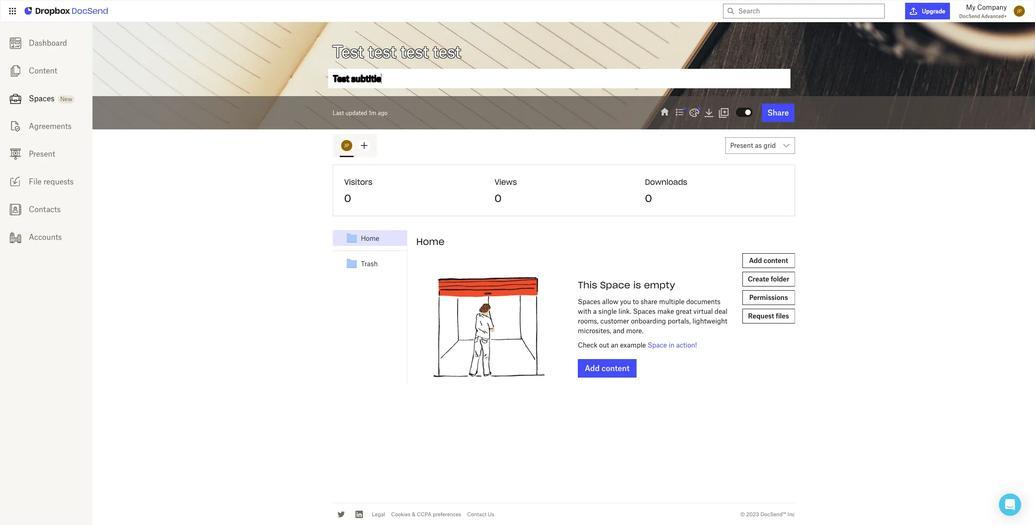 Task type: vqa. For each thing, say whether or not it's contained in the screenshot.
customer
yes



Task type: locate. For each thing, give the bounding box(es) containing it.
this space is empty
[[578, 279, 675, 291]]

content
[[764, 257, 788, 264], [602, 364, 630, 373]]

contact
[[467, 511, 487, 518]]

advanced+
[[981, 13, 1007, 19]]

0 vertical spatial add content button
[[742, 253, 795, 268]]

add content down out
[[585, 364, 630, 373]]

1 vertical spatial add content
[[585, 364, 630, 373]]

dashboard link
[[0, 29, 92, 57]]

spaces left "new"
[[29, 94, 55, 103]]

1 vertical spatial spaces
[[578, 298, 601, 306]]

home
[[361, 234, 379, 242], [416, 236, 445, 247]]

spaces for spaces allow you to share multiple documents with a single link. spaces make great virtual deal rooms, customer onboarding portals, lightweight microsites, and more.
[[578, 298, 601, 306]]

is
[[633, 279, 641, 291]]

audit log image
[[674, 107, 685, 118]]

sidebar spaces image
[[9, 93, 21, 104]]

1 horizontal spatial jp
[[1017, 8, 1022, 14]]

0 vertical spatial add content
[[749, 257, 788, 264]]

folder
[[771, 275, 790, 283]]

0
[[344, 192, 351, 205], [495, 192, 502, 205], [645, 192, 652, 205]]

0 down downloads
[[645, 192, 652, 205]]

inc
[[788, 511, 795, 518]]

cookies & ccpa preferences
[[391, 511, 461, 518]]

dig_content folder default  24 image
[[346, 258, 357, 269]]

check
[[578, 341, 598, 349]]

dashboard
[[29, 38, 67, 48]]

0 for downloads
[[645, 192, 652, 205]]

sidebar accounts image
[[9, 232, 21, 243]]

©
[[740, 511, 745, 518]]

2 0 from the left
[[495, 192, 502, 205]]

contact us
[[467, 511, 494, 518]]

0 down visitors
[[344, 192, 351, 205]]

1 vertical spatial space
[[648, 341, 667, 349]]

2 horizontal spatial 0
[[645, 192, 652, 205]]

None text field
[[328, 69, 790, 88]]

home image
[[660, 107, 671, 118]]

0 vertical spatial content
[[764, 257, 788, 264]]

0 horizontal spatial content
[[602, 364, 630, 373]]

spaces up the onboarding
[[633, 308, 656, 315]]

spaces new
[[29, 94, 72, 103]]

request
[[748, 312, 774, 320]]

request files
[[748, 312, 789, 320]]

0 horizontal spatial jp
[[344, 143, 349, 148]]

create folder
[[748, 275, 790, 283]]

0 horizontal spatial home
[[361, 234, 379, 242]]

toggle menu image
[[687, 105, 702, 120]]

0 down views
[[495, 192, 502, 205]]

2 horizontal spatial test
[[433, 42, 461, 62]]

out
[[599, 341, 609, 349]]

0 vertical spatial jp
[[1017, 8, 1022, 14]]

space
[[600, 279, 630, 291], [648, 341, 667, 349]]

space left in
[[648, 341, 667, 349]]

1 horizontal spatial add
[[749, 257, 762, 264]]

downloads
[[645, 178, 688, 187]]

0 horizontal spatial add
[[585, 364, 600, 373]]

add content button up create folder
[[742, 253, 795, 268]]

preferences
[[433, 511, 461, 518]]

more.
[[626, 327, 644, 335]]

and
[[613, 327, 625, 335]]

test
[[333, 42, 364, 62]]

space up allow at the right bottom of the page
[[600, 279, 630, 291]]

files
[[776, 312, 789, 320]]

jp right advanced+
[[1017, 8, 1022, 14]]

1 horizontal spatial spaces
[[578, 298, 601, 306]]

0 horizontal spatial add content
[[585, 364, 630, 373]]

updated
[[346, 109, 367, 116]]

1 horizontal spatial content
[[764, 257, 788, 264]]

trash link
[[346, 258, 378, 269]]

0 horizontal spatial test
[[368, 42, 396, 62]]

upgrade
[[922, 8, 946, 15]]

spaces up the with
[[578, 298, 601, 306]]

empty
[[644, 279, 675, 291]]

jp button
[[1012, 3, 1027, 19]]

sidebar contacts image
[[9, 204, 21, 215]]

my
[[966, 3, 976, 11]]

add content button down out
[[578, 359, 637, 378]]

rooms,
[[578, 317, 599, 325]]

great
[[676, 308, 692, 315]]

2 horizontal spatial spaces
[[633, 308, 656, 315]]

present link
[[0, 140, 92, 168]]

0 horizontal spatial space
[[600, 279, 630, 291]]

0 for views
[[495, 192, 502, 205]]

1 vertical spatial add
[[585, 364, 600, 373]]

jp inside jp popup button
[[1017, 8, 1022, 14]]

sidebar dashboard image
[[9, 37, 21, 49]]

jp for jp popup button
[[1017, 8, 1022, 14]]

company
[[978, 3, 1007, 11]]

1 horizontal spatial test
[[401, 42, 429, 62]]

add content button
[[742, 253, 795, 268], [578, 359, 637, 378]]

sidebar documents image
[[9, 65, 21, 77]]

share
[[641, 298, 658, 306]]

legal link
[[372, 511, 385, 518]]

0 for visitors
[[344, 192, 351, 205]]

2023
[[746, 511, 759, 518]]

space in action! link
[[648, 341, 697, 349]]

jp down updated
[[344, 143, 349, 148]]

content down an
[[602, 364, 630, 373]]

contacts
[[29, 205, 61, 214]]

spaces for spaces new
[[29, 94, 55, 103]]

test
[[368, 42, 396, 62], [401, 42, 429, 62], [433, 42, 461, 62]]

check out an example space in action!
[[578, 341, 697, 349]]

jp inside jp button
[[344, 143, 349, 148]]

allow
[[602, 298, 619, 306]]

0 horizontal spatial 0
[[344, 192, 351, 205]]

to
[[633, 298, 639, 306]]

content up folder
[[764, 257, 788, 264]]

3 test from the left
[[433, 42, 461, 62]]

portals,
[[668, 317, 691, 325]]

jp
[[1017, 8, 1022, 14], [344, 143, 349, 148]]

request files button
[[742, 309, 795, 324]]

my company docsend advanced+
[[960, 3, 1007, 19]]

contacts link
[[0, 196, 92, 223]]

jp button
[[340, 139, 354, 157]]

make
[[657, 308, 674, 315]]

content
[[29, 66, 57, 75]]

with
[[578, 308, 592, 315]]

1 test from the left
[[368, 42, 396, 62]]

1 horizontal spatial space
[[648, 341, 667, 349]]

us
[[488, 511, 494, 518]]

1 horizontal spatial add content button
[[742, 253, 795, 268]]

dig_content folder default  24 image
[[346, 233, 357, 244]]

test test test test
[[333, 42, 461, 62]]

0 horizontal spatial add content button
[[578, 359, 637, 378]]

0 vertical spatial space
[[600, 279, 630, 291]]

permissions button
[[742, 290, 795, 305]]

file requests link
[[0, 168, 92, 196]]

1m
[[369, 109, 376, 116]]

0 horizontal spatial spaces
[[29, 94, 55, 103]]

onboarding
[[631, 317, 666, 325]]

visitors
[[344, 178, 373, 187]]

ccpa
[[417, 511, 432, 518]]

1 vertical spatial jp
[[344, 143, 349, 148]]

spaces
[[29, 94, 55, 103], [578, 298, 601, 306], [633, 308, 656, 315]]

add up "create"
[[749, 257, 762, 264]]

1 horizontal spatial 0
[[495, 192, 502, 205]]

add down check
[[585, 364, 600, 373]]

0 vertical spatial spaces
[[29, 94, 55, 103]]

1 0 from the left
[[344, 192, 351, 205]]

jp for jp button
[[344, 143, 349, 148]]

add content up create folder
[[749, 257, 788, 264]]

3 0 from the left
[[645, 192, 652, 205]]

create
[[748, 275, 769, 283]]



Task type: describe. For each thing, give the bounding box(es) containing it.
documents
[[686, 298, 721, 306]]

accounts
[[29, 233, 62, 242]]

1 vertical spatial add content button
[[578, 359, 637, 378]]

receive image
[[9, 176, 21, 188]]

share button
[[762, 104, 795, 122]]

file
[[29, 177, 42, 186]]

agreements
[[29, 122, 72, 131]]

docsend™
[[761, 511, 786, 518]]

deal
[[715, 308, 728, 315]]

1 horizontal spatial add content
[[749, 257, 788, 264]]

share
[[768, 108, 789, 117]]

trash
[[361, 260, 378, 268]]

this
[[578, 279, 597, 291]]

upgrade button
[[906, 3, 950, 19]]

action!
[[676, 341, 697, 349]]

requests
[[44, 177, 74, 186]]

file requests
[[29, 177, 74, 186]]

content link
[[0, 57, 92, 85]]

microsites,
[[578, 327, 611, 335]]

2 vertical spatial spaces
[[633, 308, 656, 315]]

customer
[[600, 317, 629, 325]]

home link
[[346, 233, 379, 244]]

link.
[[619, 308, 631, 315]]

docsend
[[960, 13, 980, 19]]

permissions
[[749, 294, 788, 301]]

Search text field
[[739, 4, 881, 18]]

you
[[620, 298, 631, 306]]

last updated 1m ago
[[333, 109, 388, 116]]

contact us link
[[467, 511, 494, 518]]

an
[[611, 341, 619, 349]]

agreements link
[[0, 112, 92, 140]]

1 vertical spatial content
[[602, 364, 630, 373]]

lightweight
[[693, 317, 728, 325]]

single
[[599, 308, 617, 315]]

0 vertical spatial add
[[749, 257, 762, 264]]

example
[[620, 341, 646, 349]]

present
[[29, 149, 55, 159]]

new
[[60, 96, 72, 103]]

spaces allow you to share multiple documents with a single link. spaces make great virtual deal rooms, customer onboarding portals, lightweight microsites, and more.
[[578, 298, 728, 335]]

legal
[[372, 511, 385, 518]]

ago
[[378, 109, 388, 116]]

sidebar ndas image
[[9, 121, 21, 132]]

multiple
[[659, 298, 685, 306]]

create folder button
[[742, 272, 795, 287]]

© 2023 docsend™ inc
[[740, 511, 795, 518]]

last
[[333, 109, 344, 116]]

virtual
[[694, 308, 713, 315]]

in
[[669, 341, 675, 349]]

2 test from the left
[[401, 42, 429, 62]]

cookies
[[391, 511, 411, 518]]

upgrade image
[[910, 7, 918, 15]]

sidebar present image
[[9, 148, 21, 160]]

cookies & ccpa preferences link
[[391, 511, 461, 518]]

accounts link
[[0, 223, 92, 251]]

a
[[593, 308, 597, 315]]

views
[[495, 178, 517, 187]]

&
[[412, 511, 416, 518]]

1 horizontal spatial home
[[416, 236, 445, 247]]



